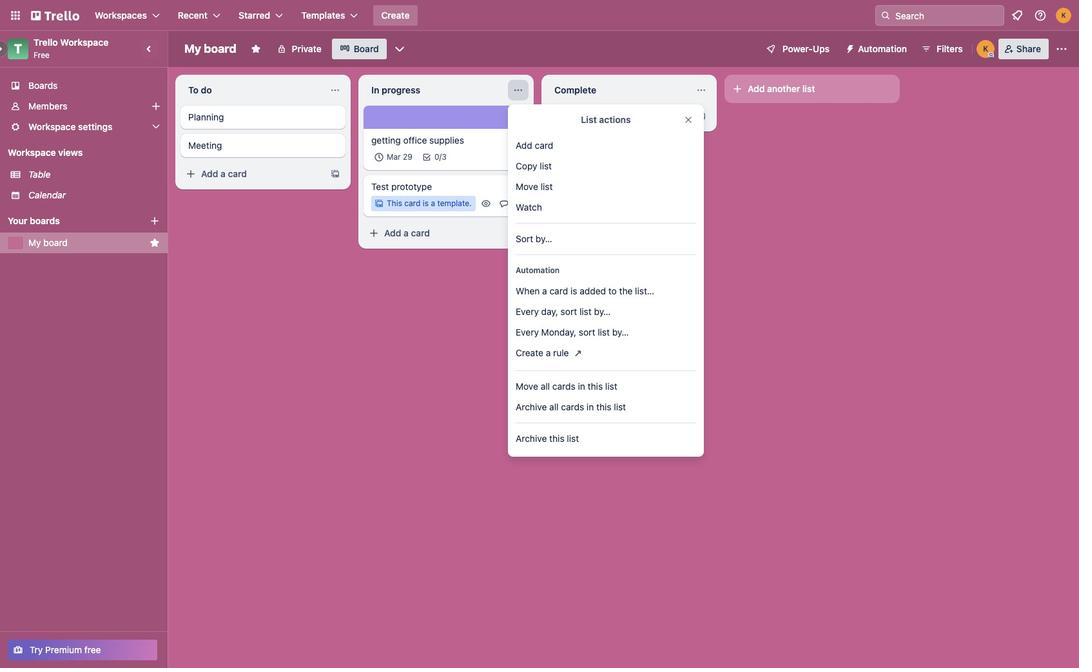 Task type: vqa. For each thing, say whether or not it's contained in the screenshot.
'Watching'
no



Task type: locate. For each thing, give the bounding box(es) containing it.
mar 29
[[387, 152, 413, 162]]

board down boards
[[43, 237, 68, 248]]

monday,
[[541, 327, 577, 338]]

1 vertical spatial move
[[516, 381, 538, 392]]

workspace right trello
[[60, 37, 109, 48]]

boards
[[30, 215, 60, 226]]

my board down boards
[[28, 237, 68, 248]]

0 vertical spatial kendallparks02 (kendallparks02) image
[[1056, 8, 1072, 23]]

board link
[[332, 39, 387, 59]]

customize views image
[[393, 43, 406, 55]]

2 vertical spatial by…
[[612, 327, 629, 338]]

2 horizontal spatial add a card
[[567, 110, 613, 121]]

by… down when a card is added to the list… link
[[594, 306, 611, 317]]

1 vertical spatial this
[[596, 402, 612, 413]]

workspace inside trello workspace free
[[60, 37, 109, 48]]

2 vertical spatial add a card
[[384, 228, 430, 239]]

0 horizontal spatial board
[[43, 237, 68, 248]]

create left the rule
[[516, 348, 544, 359]]

to
[[188, 84, 199, 95]]

another
[[767, 83, 800, 94]]

1 vertical spatial all
[[549, 402, 559, 413]]

create from template… image for right the add a card button
[[696, 111, 707, 121]]

sort by…
[[516, 233, 552, 244]]

0 vertical spatial archive
[[516, 402, 547, 413]]

0 vertical spatial this
[[588, 381, 603, 392]]

sort for monday,
[[579, 327, 595, 338]]

Mar 29 checkbox
[[371, 150, 417, 165]]

2 archive from the top
[[516, 433, 547, 444]]

try premium free button
[[8, 640, 157, 661]]

0 horizontal spatial by…
[[536, 233, 552, 244]]

1 vertical spatial add a card
[[201, 168, 247, 179]]

2 move from the top
[[516, 381, 538, 392]]

1 every from the top
[[516, 306, 539, 317]]

0 horizontal spatial add a card
[[201, 168, 247, 179]]

list down move all cards in this list link
[[614, 402, 626, 413]]

0 vertical spatial add a card
[[567, 110, 613, 121]]

workspace up table
[[8, 147, 56, 158]]

my board inside my board link
[[28, 237, 68, 248]]

0 vertical spatial move
[[516, 181, 538, 192]]

in up archive all cards in this list at the bottom
[[578, 381, 585, 392]]

workspace navigation collapse icon image
[[141, 40, 159, 58]]

1 horizontal spatial by…
[[594, 306, 611, 317]]

a down meeting
[[221, 168, 226, 179]]

complete
[[555, 84, 597, 95]]

move down copy
[[516, 181, 538, 192]]

list down every day, sort list by… link
[[598, 327, 610, 338]]

your
[[8, 215, 27, 226]]

1 vertical spatial by…
[[594, 306, 611, 317]]

board left the star or unstar board icon
[[204, 42, 236, 55]]

move all cards in this list link
[[508, 377, 704, 397]]

1
[[512, 199, 515, 208]]

add for the add a card button related to to do
[[201, 168, 218, 179]]

this
[[588, 381, 603, 392], [596, 402, 612, 413], [549, 433, 565, 444]]

workspace for settings
[[28, 121, 76, 132]]

add down complete
[[567, 110, 584, 121]]

0 vertical spatial automation
[[858, 43, 907, 54]]

free
[[34, 50, 50, 60]]

in down move all cards in this list link
[[587, 402, 594, 413]]

add another list
[[748, 83, 815, 94]]

list inside button
[[803, 83, 815, 94]]

this for move all cards in this list
[[588, 381, 603, 392]]

add a card button down meeting link
[[181, 164, 322, 184]]

move list link
[[508, 177, 704, 197]]

power-ups button
[[757, 39, 838, 59]]

0 horizontal spatial create
[[381, 10, 410, 21]]

all down move all cards in this list
[[549, 402, 559, 413]]

actions
[[599, 114, 631, 125]]

this down archive all cards in this list at the bottom
[[549, 433, 565, 444]]

1 vertical spatial sort
[[579, 327, 595, 338]]

filters
[[937, 43, 963, 54]]

copy
[[516, 161, 537, 172]]

my board inside 'board name' text field
[[184, 42, 236, 55]]

in
[[578, 381, 585, 392], [587, 402, 594, 413]]

workspace down members at the left top
[[28, 121, 76, 132]]

automation up when
[[516, 266, 560, 275]]

1 horizontal spatial create from template… image
[[696, 111, 707, 121]]

0 vertical spatial my
[[184, 42, 201, 55]]

automation down search icon
[[858, 43, 907, 54]]

workspace views
[[8, 147, 83, 158]]

is
[[423, 199, 429, 208], [571, 286, 577, 297]]

sort right day,
[[561, 306, 577, 317]]

1 archive from the top
[[516, 402, 547, 413]]

2 vertical spatial workspace
[[8, 147, 56, 158]]

2 horizontal spatial add a card button
[[547, 106, 689, 126]]

my down your boards
[[28, 237, 41, 248]]

1 horizontal spatial automation
[[858, 43, 907, 54]]

open information menu image
[[1034, 9, 1047, 22]]

every down when
[[516, 306, 539, 317]]

my inside 'board name' text field
[[184, 42, 201, 55]]

card up every day, sort list by…
[[550, 286, 568, 297]]

add left another
[[748, 83, 765, 94]]

sort down every day, sort list by… link
[[579, 327, 595, 338]]

add a card
[[567, 110, 613, 121], [201, 168, 247, 179], [384, 228, 430, 239]]

all up archive all cards in this list at the bottom
[[541, 381, 550, 392]]

add a card down this
[[384, 228, 430, 239]]

by… down every day, sort list by… link
[[612, 327, 629, 338]]

card inside add card link
[[535, 140, 553, 151]]

0 horizontal spatial my board
[[28, 237, 68, 248]]

search image
[[881, 10, 891, 21]]

0 vertical spatial board
[[204, 42, 236, 55]]

2 horizontal spatial by…
[[612, 327, 629, 338]]

1 horizontal spatial my board
[[184, 42, 236, 55]]

t
[[14, 41, 22, 56]]

list right another
[[803, 83, 815, 94]]

create from template… image for the add a card button related to in progress
[[513, 228, 524, 239]]

add a card down meeting
[[201, 168, 247, 179]]

a right when
[[542, 286, 547, 297]]

do
[[201, 84, 212, 95]]

getting office supplies
[[371, 135, 464, 146]]

0 horizontal spatial sort
[[561, 306, 577, 317]]

2 every from the top
[[516, 327, 539, 338]]

2 vertical spatial this
[[549, 433, 565, 444]]

is down prototype
[[423, 199, 429, 208]]

is left the added
[[571, 286, 577, 297]]

settings
[[78, 121, 113, 132]]

0 horizontal spatial in
[[578, 381, 585, 392]]

create up "customize views" image
[[381, 10, 410, 21]]

add for the add a card button related to in progress
[[384, 228, 401, 239]]

0 vertical spatial add a card button
[[547, 106, 689, 126]]

a
[[587, 110, 592, 121], [221, 168, 226, 179], [431, 199, 435, 208], [404, 228, 409, 239], [542, 286, 547, 297], [546, 348, 551, 359]]

1 horizontal spatial in
[[587, 402, 594, 413]]

1 horizontal spatial board
[[204, 42, 236, 55]]

1 vertical spatial my board
[[28, 237, 68, 248]]

a inside create a rule link
[[546, 348, 551, 359]]

add
[[748, 83, 765, 94], [567, 110, 584, 121], [516, 140, 532, 151], [201, 168, 218, 179], [384, 228, 401, 239]]

all
[[541, 381, 550, 392], [549, 402, 559, 413]]

members
[[28, 101, 67, 112]]

archive up archive this list
[[516, 402, 547, 413]]

add a card button down this card is a template.
[[364, 223, 506, 244]]

cards
[[553, 381, 576, 392], [561, 402, 584, 413]]

this for archive all cards in this list
[[596, 402, 612, 413]]

every up create a rule
[[516, 327, 539, 338]]

In progress text field
[[364, 80, 508, 101]]

1 vertical spatial board
[[43, 237, 68, 248]]

board
[[354, 43, 379, 54]]

archive all cards in this list
[[516, 402, 626, 413]]

getting
[[371, 135, 401, 146]]

meeting link
[[188, 139, 338, 152]]

your boards
[[8, 215, 60, 226]]

list inside 'link'
[[540, 161, 552, 172]]

0 vertical spatial all
[[541, 381, 550, 392]]

list right copy
[[540, 161, 552, 172]]

this up archive all cards in this list link
[[588, 381, 603, 392]]

a left the rule
[[546, 348, 551, 359]]

0 vertical spatial is
[[423, 199, 429, 208]]

0 vertical spatial every
[[516, 306, 539, 317]]

every day, sort list by…
[[516, 306, 611, 317]]

boards
[[28, 80, 58, 91]]

by… right sort
[[536, 233, 552, 244]]

1 vertical spatial every
[[516, 327, 539, 338]]

create for create
[[381, 10, 410, 21]]

add board image
[[150, 216, 160, 226]]

1 horizontal spatial is
[[571, 286, 577, 297]]

2 vertical spatial add a card button
[[364, 223, 506, 244]]

list down archive all cards in this list at the bottom
[[567, 433, 579, 444]]

sm image
[[840, 39, 858, 57]]

in for move all cards in this list
[[578, 381, 585, 392]]

calendar link
[[28, 189, 160, 202]]

add another list button
[[725, 75, 900, 103]]

list down "when a card is added to the list…"
[[580, 306, 592, 317]]

0 horizontal spatial is
[[423, 199, 429, 208]]

by…
[[536, 233, 552, 244], [594, 306, 611, 317], [612, 327, 629, 338]]

share
[[1017, 43, 1041, 54]]

this inside "link"
[[549, 433, 565, 444]]

move list
[[516, 181, 553, 192]]

table link
[[28, 168, 160, 181]]

add for add another list button
[[748, 83, 765, 94]]

0 vertical spatial create
[[381, 10, 410, 21]]

create a rule
[[516, 348, 569, 359]]

cards up archive all cards in this list at the bottom
[[553, 381, 576, 392]]

0 horizontal spatial create from template… image
[[513, 228, 524, 239]]

add a card for in progress
[[384, 228, 430, 239]]

kendallparks02 (kendallparks02) image right filters
[[977, 40, 995, 58]]

1 vertical spatial workspace
[[28, 121, 76, 132]]

1 vertical spatial cards
[[561, 402, 584, 413]]

1 move from the top
[[516, 181, 538, 192]]

create a rule link
[[508, 343, 704, 366]]

to
[[609, 286, 617, 297]]

1 horizontal spatial my
[[184, 42, 201, 55]]

card down complete text field
[[594, 110, 613, 121]]

list inside "link"
[[567, 433, 579, 444]]

kendallparks02 (kendallparks02) image
[[1056, 8, 1072, 23], [977, 40, 995, 58]]

1 horizontal spatial create
[[516, 348, 544, 359]]

my down recent in the left of the page
[[184, 42, 201, 55]]

meeting
[[188, 140, 222, 151]]

t link
[[8, 39, 28, 59]]

cards down move all cards in this list
[[561, 402, 584, 413]]

power-
[[783, 43, 813, 54]]

0
[[435, 152, 439, 162]]

all inside move all cards in this list link
[[541, 381, 550, 392]]

1 vertical spatial create
[[516, 348, 544, 359]]

recent button
[[170, 5, 228, 26]]

add down meeting
[[201, 168, 218, 179]]

archive inside "link"
[[516, 433, 547, 444]]

primary element
[[0, 0, 1079, 31]]

Board name text field
[[178, 39, 243, 59]]

1 horizontal spatial add a card button
[[364, 223, 506, 244]]

archive down archive all cards in this list at the bottom
[[516, 433, 547, 444]]

1 vertical spatial create from template… image
[[513, 228, 524, 239]]

copy list link
[[508, 156, 704, 177]]

add a card down complete
[[567, 110, 613, 121]]

watch link
[[508, 197, 704, 218]]

1 vertical spatial add a card button
[[181, 164, 322, 184]]

every monday, sort list by…
[[516, 327, 629, 338]]

this down move all cards in this list link
[[596, 402, 612, 413]]

my
[[184, 42, 201, 55], [28, 237, 41, 248]]

copy list
[[516, 161, 552, 172]]

create inside button
[[381, 10, 410, 21]]

1 vertical spatial in
[[587, 402, 594, 413]]

my board down recent popup button
[[184, 42, 236, 55]]

add down this
[[384, 228, 401, 239]]

kendallparks02 (kendallparks02) image right "open information menu" image at right
[[1056, 8, 1072, 23]]

a down 'test prototype' "link" on the top left
[[431, 199, 435, 208]]

by… for day,
[[594, 306, 611, 317]]

0 vertical spatial in
[[578, 381, 585, 392]]

1 vertical spatial archive
[[516, 433, 547, 444]]

add a card button for to do
[[181, 164, 322, 184]]

create
[[381, 10, 410, 21], [516, 348, 544, 359]]

0 vertical spatial cards
[[553, 381, 576, 392]]

add a card button
[[547, 106, 689, 126], [181, 164, 322, 184], [364, 223, 506, 244]]

starred button
[[231, 5, 291, 26]]

card
[[594, 110, 613, 121], [535, 140, 553, 151], [228, 168, 247, 179], [404, 199, 421, 208], [411, 228, 430, 239], [550, 286, 568, 297]]

all inside archive all cards in this list link
[[549, 402, 559, 413]]

add a card button down complete text field
[[547, 106, 689, 126]]

office
[[403, 135, 427, 146]]

a down this card is a template.
[[404, 228, 409, 239]]

0 vertical spatial create from template… image
[[696, 111, 707, 121]]

3
[[442, 152, 447, 162]]

list…
[[635, 286, 655, 297]]

1 vertical spatial is
[[571, 286, 577, 297]]

back to home image
[[31, 5, 79, 26]]

move down create a rule
[[516, 381, 538, 392]]

0 horizontal spatial automation
[[516, 266, 560, 275]]

workspace inside workspace settings popup button
[[28, 121, 76, 132]]

add card
[[516, 140, 553, 151]]

1 horizontal spatial sort
[[579, 327, 595, 338]]

card up copy list
[[535, 140, 553, 151]]

members link
[[0, 96, 168, 117]]

To do text field
[[181, 80, 325, 101]]

getting office supplies link
[[371, 134, 521, 147]]

create from template… image
[[696, 111, 707, 121], [513, 228, 524, 239]]

0 vertical spatial workspace
[[60, 37, 109, 48]]

mar
[[387, 152, 401, 162]]

1 horizontal spatial add a card
[[384, 228, 430, 239]]

list up archive all cards in this list link
[[605, 381, 618, 392]]

0 horizontal spatial my
[[28, 237, 41, 248]]

0 vertical spatial sort
[[561, 306, 577, 317]]

1 vertical spatial kendallparks02 (kendallparks02) image
[[977, 40, 995, 58]]

0 vertical spatial my board
[[184, 42, 236, 55]]

0 horizontal spatial add a card button
[[181, 164, 322, 184]]



Task type: describe. For each thing, give the bounding box(es) containing it.
template.
[[437, 199, 472, 208]]

sort by… link
[[508, 229, 704, 250]]

every for every monday, sort list by…
[[516, 327, 539, 338]]

move all cards in this list
[[516, 381, 618, 392]]

recent
[[178, 10, 208, 21]]

1 vertical spatial my
[[28, 237, 41, 248]]

add up copy
[[516, 140, 532, 151]]

card down prototype
[[404, 199, 421, 208]]

switch to… image
[[9, 9, 22, 22]]

workspace for views
[[8, 147, 56, 158]]

0 horizontal spatial kendallparks02 (kendallparks02) image
[[977, 40, 995, 58]]

archive this list
[[516, 433, 579, 444]]

when a card is added to the list…
[[516, 286, 655, 297]]

/
[[439, 152, 442, 162]]

trello workspace link
[[34, 37, 109, 48]]

power-ups
[[783, 43, 830, 54]]

create from template… image
[[330, 169, 340, 179]]

a inside when a card is added to the list… link
[[542, 286, 547, 297]]

create for create a rule
[[516, 348, 544, 359]]

sort for day,
[[561, 306, 577, 317]]

test
[[371, 181, 389, 192]]

card inside when a card is added to the list… link
[[550, 286, 568, 297]]

watch
[[516, 202, 542, 213]]

starred icon image
[[150, 238, 160, 248]]

sort
[[516, 233, 533, 244]]

add a card button for in progress
[[364, 223, 506, 244]]

free
[[84, 645, 101, 656]]

create button
[[374, 5, 418, 26]]

planning
[[188, 112, 224, 123]]

archive all cards in this list link
[[508, 397, 704, 418]]

when
[[516, 286, 540, 297]]

card down meeting link
[[228, 168, 247, 179]]

automation button
[[840, 39, 915, 59]]

rule
[[553, 348, 569, 359]]

card down this card is a template.
[[411, 228, 430, 239]]

try premium free
[[30, 645, 101, 656]]

added
[[580, 286, 606, 297]]

planning link
[[188, 111, 338, 124]]

in
[[371, 84, 379, 95]]

test prototype link
[[371, 181, 521, 193]]

test prototype
[[371, 181, 432, 192]]

move for move all cards in this list
[[516, 381, 538, 392]]

0 vertical spatial by…
[[536, 233, 552, 244]]

boards link
[[0, 75, 168, 96]]

private
[[292, 43, 322, 54]]

share button
[[999, 39, 1049, 59]]

all for move
[[541, 381, 550, 392]]

this
[[387, 199, 402, 208]]

move for move list
[[516, 181, 538, 192]]

this member is an admin of this board. image
[[988, 52, 994, 58]]

archive for archive this list
[[516, 433, 547, 444]]

in for archive all cards in this list
[[587, 402, 594, 413]]

progress
[[382, 84, 420, 95]]

Complete text field
[[547, 80, 691, 101]]

this card is a template.
[[387, 199, 472, 208]]

ups
[[813, 43, 830, 54]]

cards for move
[[553, 381, 576, 392]]

your boards with 1 items element
[[8, 213, 130, 229]]

every for every day, sort list by…
[[516, 306, 539, 317]]

show menu image
[[1056, 43, 1068, 55]]

supplies
[[430, 135, 464, 146]]

workspace settings
[[28, 121, 113, 132]]

list
[[581, 114, 597, 125]]

my board link
[[28, 237, 144, 250]]

by… for monday,
[[612, 327, 629, 338]]

archive for archive all cards in this list
[[516, 402, 547, 413]]

templates
[[301, 10, 345, 21]]

1 horizontal spatial kendallparks02 (kendallparks02) image
[[1056, 8, 1072, 23]]

0 / 3
[[435, 152, 447, 162]]

prototype
[[391, 181, 432, 192]]

starred
[[239, 10, 270, 21]]

the
[[619, 286, 633, 297]]

cards for archive
[[561, 402, 584, 413]]

add card link
[[508, 135, 704, 156]]

trello
[[34, 37, 58, 48]]

trello workspace free
[[34, 37, 109, 60]]

star or unstar board image
[[251, 44, 261, 54]]

private button
[[269, 39, 329, 59]]

workspaces
[[95, 10, 147, 21]]

1 vertical spatial automation
[[516, 266, 560, 275]]

templates button
[[294, 5, 366, 26]]

to do
[[188, 84, 212, 95]]

Search field
[[891, 6, 1004, 25]]

board inside text field
[[204, 42, 236, 55]]

list down copy list
[[541, 181, 553, 192]]

calendar
[[28, 190, 66, 201]]

0 notifications image
[[1010, 8, 1025, 23]]

workspace settings button
[[0, 117, 168, 137]]

automation inside button
[[858, 43, 907, 54]]

every day, sort list by… link
[[508, 302, 704, 322]]

filters button
[[918, 39, 967, 59]]

every monday, sort list by… link
[[508, 322, 704, 343]]

add a card for to do
[[201, 168, 247, 179]]

29
[[403, 152, 413, 162]]

list actions
[[581, 114, 631, 125]]

a left actions
[[587, 110, 592, 121]]

when a card is added to the list… link
[[508, 281, 704, 302]]

table
[[28, 169, 51, 180]]

all for archive
[[549, 402, 559, 413]]



